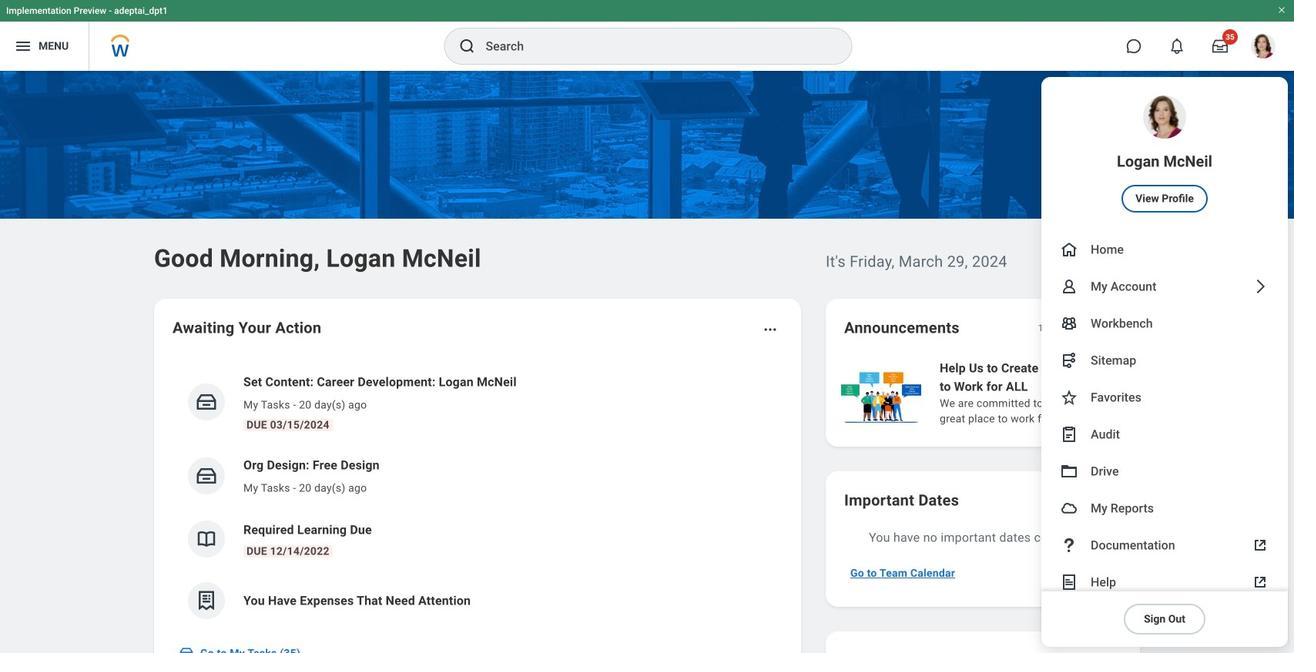 Task type: vqa. For each thing, say whether or not it's contained in the screenshot.
menu item
yes



Task type: describe. For each thing, give the bounding box(es) containing it.
Search Workday  search field
[[486, 29, 820, 63]]

1 horizontal spatial list
[[838, 358, 1295, 428]]

close environment banner image
[[1278, 5, 1287, 15]]

5 menu item from the top
[[1042, 379, 1289, 416]]

dashboard expenses image
[[195, 590, 218, 613]]

search image
[[458, 37, 477, 55]]

inbox large image
[[1213, 39, 1228, 54]]

chevron right small image
[[1102, 321, 1117, 336]]

6 menu item from the top
[[1042, 416, 1289, 453]]

8 menu item from the top
[[1042, 490, 1289, 527]]

notifications large image
[[1170, 39, 1185, 54]]

ext link image
[[1252, 536, 1270, 555]]

contact card matrix manager image
[[1060, 314, 1079, 333]]

2 menu item from the top
[[1042, 231, 1289, 268]]

3 menu item from the top
[[1042, 305, 1289, 342]]

ext link image
[[1252, 573, 1270, 592]]

chevron left small image
[[1074, 321, 1090, 336]]



Task type: locate. For each thing, give the bounding box(es) containing it.
0 horizontal spatial list
[[173, 361, 783, 632]]

0 vertical spatial inbox image
[[195, 391, 218, 414]]

1 horizontal spatial inbox image
[[195, 391, 218, 414]]

book open image
[[195, 528, 218, 551]]

1 menu item from the top
[[1042, 77, 1289, 231]]

paste image
[[1060, 425, 1079, 444]]

menu item
[[1042, 77, 1289, 231], [1042, 231, 1289, 268], [1042, 305, 1289, 342], [1042, 342, 1289, 379], [1042, 379, 1289, 416], [1042, 416, 1289, 453], [1042, 453, 1289, 490], [1042, 490, 1289, 527], [1042, 527, 1289, 564], [1042, 564, 1289, 601]]

document image
[[1060, 573, 1079, 592]]

4 menu item from the top
[[1042, 342, 1289, 379]]

menu
[[1042, 77, 1289, 647]]

inbox image
[[195, 465, 218, 488]]

logan mcneil image
[[1252, 34, 1276, 59]]

inbox image
[[195, 391, 218, 414], [179, 646, 194, 654]]

justify image
[[14, 37, 32, 55]]

list
[[838, 358, 1295, 428], [173, 361, 783, 632]]

related actions image
[[763, 322, 778, 338]]

endpoints image
[[1060, 351, 1079, 370]]

banner
[[0, 0, 1295, 647]]

folder open image
[[1060, 462, 1079, 481]]

status
[[1039, 322, 1063, 334]]

main content
[[0, 71, 1295, 654]]

0 horizontal spatial inbox image
[[179, 646, 194, 654]]

10 menu item from the top
[[1042, 564, 1289, 601]]

1 vertical spatial inbox image
[[179, 646, 194, 654]]

7 menu item from the top
[[1042, 453, 1289, 490]]

star image
[[1060, 388, 1079, 407]]

avatar image
[[1060, 499, 1079, 518]]

home image
[[1060, 240, 1079, 259]]

9 menu item from the top
[[1042, 527, 1289, 564]]

question image
[[1060, 536, 1079, 555]]



